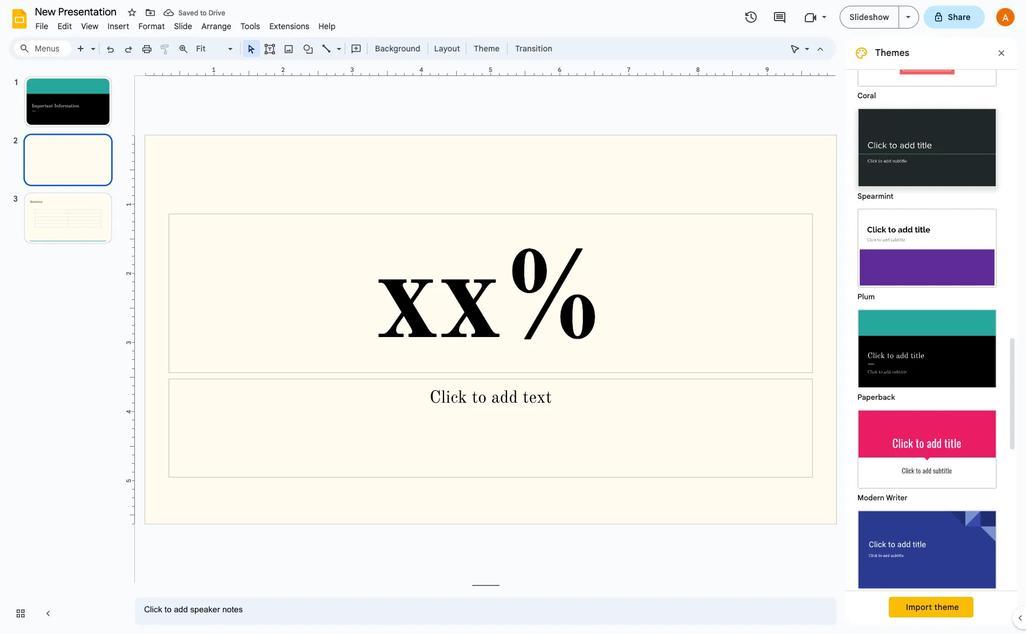 Task type: locate. For each thing, give the bounding box(es) containing it.
background
[[375, 43, 421, 54]]

menu bar inside menu bar banner
[[31, 15, 340, 34]]

themes
[[876, 47, 910, 59]]

Modern Writer radio
[[852, 404, 1003, 505]]

format
[[139, 21, 165, 31]]

paperback
[[858, 393, 896, 403]]

plum
[[858, 292, 876, 302]]

saved to drive button
[[161, 5, 228, 21]]

slide
[[174, 21, 192, 31]]

insert
[[108, 21, 129, 31]]

writer
[[887, 494, 908, 503]]

import theme
[[907, 603, 960, 613]]

Menus field
[[14, 41, 72, 57]]

select line image
[[334, 41, 342, 45]]

import
[[907, 603, 933, 613]]

menu bar
[[31, 15, 340, 34]]

drive
[[209, 8, 225, 17]]

share button
[[924, 6, 986, 29]]

navigation inside themes application
[[0, 65, 126, 635]]

navigation
[[0, 65, 126, 635]]

view menu item
[[77, 19, 103, 33]]

menu bar containing file
[[31, 15, 340, 34]]

modern writer
[[858, 494, 908, 503]]

Zoom field
[[193, 41, 238, 57]]

file
[[35, 21, 48, 31]]

coral
[[858, 91, 877, 101]]

Spearmint radio
[[852, 102, 1003, 203]]

transition
[[515, 43, 553, 54]]

view
[[81, 21, 99, 31]]

Plum radio
[[852, 203, 1003, 304]]

saved to drive
[[178, 8, 225, 17]]

theme
[[474, 43, 500, 54]]

edit
[[58, 21, 72, 31]]

saved
[[178, 8, 198, 17]]

tools menu item
[[236, 19, 265, 33]]



Task type: vqa. For each thing, say whether or not it's contained in the screenshot.
Format menu item at the top left
yes



Task type: describe. For each thing, give the bounding box(es) containing it.
help menu item
[[314, 19, 340, 33]]

geometric image
[[859, 512, 997, 589]]

presentation options image
[[906, 16, 911, 18]]

themes section
[[846, 2, 1018, 626]]

file menu item
[[31, 19, 53, 33]]

spearmint
[[858, 192, 894, 201]]

layout button
[[431, 40, 464, 57]]

shape image
[[302, 41, 315, 57]]

to
[[200, 8, 207, 17]]

import theme button
[[890, 598, 974, 618]]

share
[[949, 12, 971, 22]]

edit menu item
[[53, 19, 77, 33]]

Rename text field
[[31, 5, 123, 18]]

slideshow
[[850, 12, 890, 22]]

arrange menu item
[[197, 19, 236, 33]]

tools
[[241, 21, 260, 31]]

Geometric radio
[[852, 505, 1003, 606]]

new slide with layout image
[[88, 41, 96, 45]]

menu bar banner
[[0, 0, 1027, 635]]

themes application
[[0, 0, 1027, 635]]

help
[[319, 21, 336, 31]]

mode and view toolbar
[[787, 37, 830, 60]]

Zoom text field
[[195, 41, 227, 57]]

Coral radio
[[852, 2, 1003, 102]]

format menu item
[[134, 19, 170, 33]]

modern
[[858, 494, 885, 503]]

slideshow button
[[841, 6, 900, 29]]

extensions
[[270, 21, 310, 31]]

Star checkbox
[[124, 5, 140, 21]]

layout
[[434, 43, 460, 54]]

slide menu item
[[170, 19, 197, 33]]

insert menu item
[[103, 19, 134, 33]]

Paperback radio
[[852, 304, 1003, 404]]

arrange
[[202, 21, 232, 31]]

main toolbar
[[71, 40, 558, 57]]

theme button
[[469, 40, 505, 57]]

transition button
[[510, 40, 558, 57]]

insert image image
[[282, 41, 295, 57]]

extensions menu item
[[265, 19, 314, 33]]

theme
[[935, 603, 960, 613]]

background button
[[370, 40, 426, 57]]



